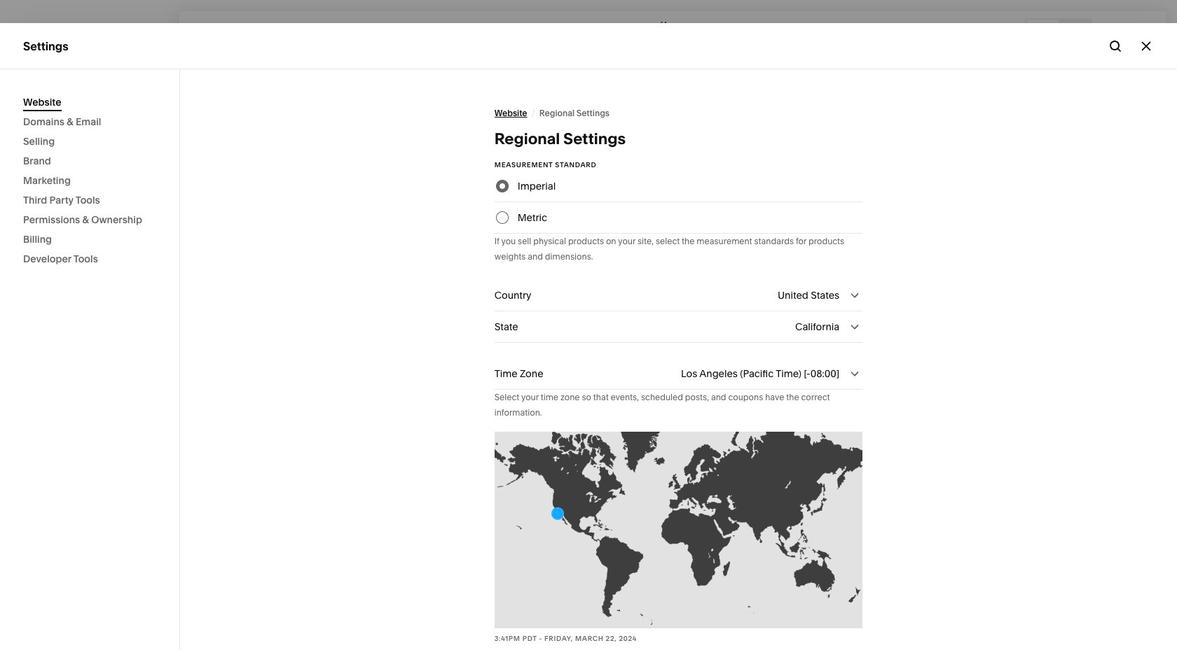 Task type: locate. For each thing, give the bounding box(es) containing it.
cross large image
[[1139, 38, 1154, 54]]

tab list
[[1026, 19, 1091, 42]]

None field
[[494, 280, 863, 311], [494, 312, 863, 343], [494, 359, 863, 390], [494, 280, 863, 311], [494, 312, 863, 343], [494, 359, 863, 390]]

style image
[[1105, 23, 1120, 38]]

search image
[[140, 23, 156, 39], [1108, 38, 1123, 54]]



Task type: describe. For each thing, give the bounding box(es) containing it.
world map image
[[494, 432, 863, 629]]

logo squarespace image
[[23, 23, 39, 39]]

desktop image
[[1035, 23, 1050, 38]]

site preview image
[[1138, 23, 1153, 38]]

0 horizontal spatial search image
[[140, 23, 156, 39]]

mobile image
[[1067, 23, 1082, 38]]

1 horizontal spatial search image
[[1108, 38, 1123, 54]]



